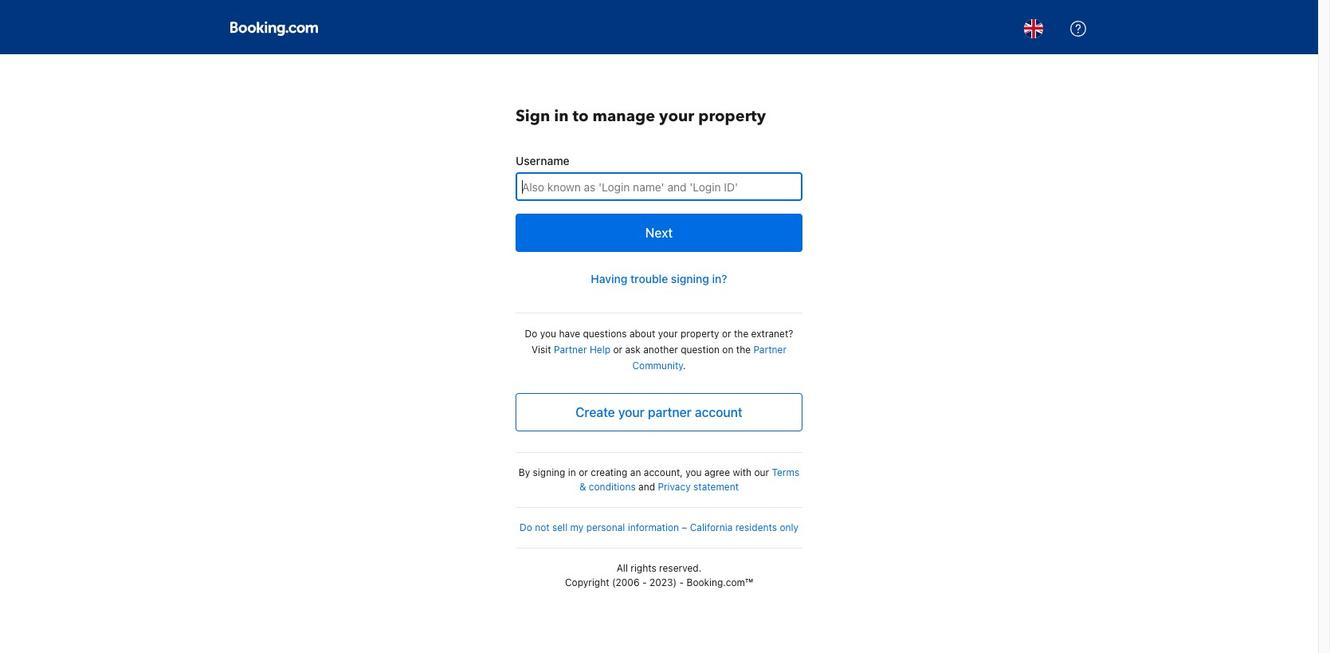 Task type: vqa. For each thing, say whether or not it's contained in the screenshot.
the top "in"
yes



Task type: locate. For each thing, give the bounding box(es) containing it.
information
[[628, 521, 679, 533]]

to
[[573, 105, 589, 127]]

0 horizontal spatial -
[[643, 576, 647, 588]]

having
[[591, 272, 628, 285]]

partner for partner help or ask another question on the
[[554, 344, 587, 356]]

my
[[571, 521, 584, 533]]

1 vertical spatial property
[[681, 328, 720, 340]]

questions
[[583, 328, 627, 340]]

your up another at bottom
[[658, 328, 678, 340]]

0 horizontal spatial .
[[683, 360, 686, 372]]

0 horizontal spatial signing
[[533, 466, 566, 478]]

0 vertical spatial do
[[525, 328, 538, 340]]

partner inside partner community
[[754, 344, 787, 356]]

1 vertical spatial in
[[568, 466, 576, 478]]

your right 'create'
[[619, 405, 645, 419]]

signing right by
[[533, 466, 566, 478]]

partner help link
[[554, 344, 611, 356]]

you up privacy statement link
[[686, 466, 702, 478]]

. up booking.com™
[[699, 562, 702, 574]]

partner community link
[[633, 344, 787, 372]]

agree
[[705, 466, 730, 478]]

0 horizontal spatial partner
[[554, 344, 587, 356]]

create your partner account link
[[516, 393, 803, 431]]

sign
[[516, 105, 550, 127]]

create your partner account
[[576, 405, 743, 419]]

. down question
[[683, 360, 686, 372]]

1 vertical spatial or
[[613, 344, 623, 356]]

you up the visit
[[540, 328, 557, 340]]

all
[[617, 562, 628, 574]]

rights
[[631, 562, 657, 574]]

partner for partner community
[[754, 344, 787, 356]]

signing
[[671, 272, 710, 285], [533, 466, 566, 478]]

0 vertical spatial you
[[540, 328, 557, 340]]

Username text field
[[516, 172, 803, 201]]

in?
[[712, 272, 728, 285]]

and privacy statement
[[636, 481, 739, 493]]

do for do not sell my personal information – california residents only
[[520, 521, 532, 533]]

2 partner from the left
[[754, 344, 787, 356]]

the left extranet?
[[734, 328, 749, 340]]

1 vertical spatial your
[[658, 328, 678, 340]]

or
[[722, 328, 732, 340], [613, 344, 623, 356], [579, 466, 588, 478]]

next button
[[516, 214, 803, 252]]

or up on
[[722, 328, 732, 340]]

property
[[699, 105, 766, 127], [681, 328, 720, 340]]

by signing in or creating an account, you agree with our
[[519, 466, 772, 478]]

1 vertical spatial do
[[520, 521, 532, 533]]

–
[[682, 521, 688, 533]]

do not sell my personal information – california residents only
[[520, 521, 799, 533]]

signing inside button
[[671, 272, 710, 285]]

1 - from the left
[[643, 576, 647, 588]]

2 horizontal spatial or
[[722, 328, 732, 340]]

or up &
[[579, 466, 588, 478]]

your right manage
[[659, 105, 695, 127]]

1 partner from the left
[[554, 344, 587, 356]]

or inside do you have questions about your property or the extranet? visit
[[722, 328, 732, 340]]

0 horizontal spatial you
[[540, 328, 557, 340]]

residents
[[736, 521, 777, 533]]

the
[[734, 328, 749, 340], [737, 344, 751, 356]]

- down rights
[[643, 576, 647, 588]]

in left the creating
[[568, 466, 576, 478]]

-
[[643, 576, 647, 588], [680, 576, 684, 588]]

sell
[[553, 521, 568, 533]]

our
[[755, 466, 769, 478]]

reserved
[[659, 562, 699, 574]]

0 vertical spatial signing
[[671, 272, 710, 285]]

your
[[659, 105, 695, 127], [658, 328, 678, 340], [619, 405, 645, 419]]

2 vertical spatial your
[[619, 405, 645, 419]]

do
[[525, 328, 538, 340], [520, 521, 532, 533]]

copyright
[[565, 576, 610, 588]]

0 vertical spatial the
[[734, 328, 749, 340]]

do for do you have questions about your property or the extranet? visit
[[525, 328, 538, 340]]

in
[[554, 105, 569, 127], [568, 466, 576, 478]]

1 horizontal spatial partner
[[754, 344, 787, 356]]

create
[[576, 405, 615, 419]]

do up the visit
[[525, 328, 538, 340]]

creating
[[591, 466, 628, 478]]

signing left in?
[[671, 272, 710, 285]]

your inside do you have questions about your property or the extranet? visit
[[658, 328, 678, 340]]

or left ask
[[613, 344, 623, 356]]

do left not
[[520, 521, 532, 533]]

the right on
[[737, 344, 751, 356]]

1 horizontal spatial .
[[699, 562, 702, 574]]

not
[[535, 521, 550, 533]]

2 - from the left
[[680, 576, 684, 588]]

partner down extranet?
[[754, 344, 787, 356]]

1 vertical spatial you
[[686, 466, 702, 478]]

extranet?
[[752, 328, 794, 340]]

terms & conditions
[[580, 466, 800, 493]]

partner down 'have'
[[554, 344, 587, 356]]

1 horizontal spatial or
[[613, 344, 623, 356]]

another
[[644, 344, 678, 356]]

only
[[780, 521, 799, 533]]

- down reserved
[[680, 576, 684, 588]]

.
[[683, 360, 686, 372], [699, 562, 702, 574]]

all rights reserved . copyright (2006 - 2023) - booking.com™
[[565, 562, 753, 588]]

in left to
[[554, 105, 569, 127]]

community
[[633, 360, 683, 372]]

1 horizontal spatial signing
[[671, 272, 710, 285]]

2 vertical spatial or
[[579, 466, 588, 478]]

1 horizontal spatial -
[[680, 576, 684, 588]]

partner
[[554, 344, 587, 356], [754, 344, 787, 356]]

terms
[[772, 466, 800, 478]]

privacy statement link
[[658, 481, 739, 493]]

1 vertical spatial .
[[699, 562, 702, 574]]

you
[[540, 328, 557, 340], [686, 466, 702, 478]]

do inside do you have questions about your property or the extranet? visit
[[525, 328, 538, 340]]

0 vertical spatial or
[[722, 328, 732, 340]]

about
[[630, 328, 656, 340]]



Task type: describe. For each thing, give the bounding box(es) containing it.
(2006
[[612, 576, 640, 588]]

1 vertical spatial signing
[[533, 466, 566, 478]]

1 horizontal spatial you
[[686, 466, 702, 478]]

with
[[733, 466, 752, 478]]

partner community
[[633, 344, 787, 372]]

having trouble signing in?
[[591, 272, 728, 285]]

visit
[[532, 344, 551, 356]]

help
[[590, 344, 611, 356]]

trouble
[[631, 272, 668, 285]]

by
[[519, 466, 530, 478]]

partner help or ask another question on the
[[554, 344, 754, 356]]

partner
[[648, 405, 692, 419]]

account,
[[644, 466, 683, 478]]

you inside do you have questions about your property or the extranet? visit
[[540, 328, 557, 340]]

california
[[690, 521, 733, 533]]

statement
[[694, 481, 739, 493]]

2023)
[[650, 576, 677, 588]]

0 horizontal spatial or
[[579, 466, 588, 478]]

conditions
[[589, 481, 636, 493]]

&
[[580, 481, 586, 493]]

ask
[[625, 344, 641, 356]]

privacy
[[658, 481, 691, 493]]

your inside button
[[619, 405, 645, 419]]

manage
[[593, 105, 655, 127]]

account
[[695, 405, 743, 419]]

1 vertical spatial the
[[737, 344, 751, 356]]

on
[[723, 344, 734, 356]]

have
[[559, 328, 580, 340]]

0 vertical spatial .
[[683, 360, 686, 372]]

create your partner account button
[[516, 393, 803, 431]]

0 vertical spatial in
[[554, 105, 569, 127]]

having trouble signing in? button
[[516, 265, 803, 293]]

do you have questions about your property or the extranet? visit
[[525, 328, 794, 356]]

property inside do you have questions about your property or the extranet? visit
[[681, 328, 720, 340]]

sign in to manage your property
[[516, 105, 766, 127]]

next
[[646, 226, 673, 240]]

an
[[631, 466, 641, 478]]

0 vertical spatial property
[[699, 105, 766, 127]]

do not sell my personal information – california residents only link
[[520, 521, 799, 533]]

. inside all rights reserved . copyright (2006 - 2023) - booking.com™
[[699, 562, 702, 574]]

terms & conditions link
[[580, 466, 800, 493]]

0 vertical spatial your
[[659, 105, 695, 127]]

booking.com™
[[687, 576, 753, 588]]

and
[[639, 481, 655, 493]]

question
[[681, 344, 720, 356]]

having trouble signing in? link
[[516, 265, 803, 293]]

the inside do you have questions about your property or the extranet? visit
[[734, 328, 749, 340]]

personal
[[587, 521, 625, 533]]

username
[[516, 154, 570, 167]]



